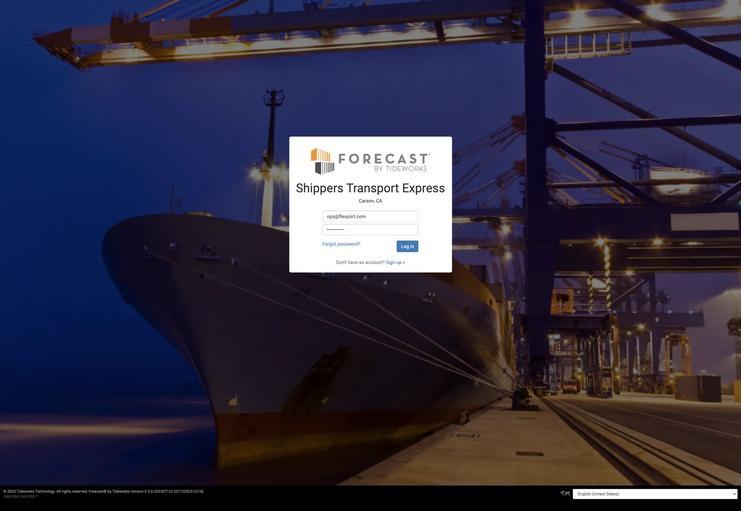 Task type: locate. For each thing, give the bounding box(es) containing it.
success
[[20, 495, 35, 499]]

don't
[[336, 260, 347, 265]]

forecast® by tideworks image
[[311, 147, 430, 175]]

shippers
[[296, 181, 344, 195]]

forgot password? link
[[323, 241, 361, 247]]

carson,
[[359, 198, 375, 204]]

have
[[348, 260, 358, 265]]

by
[[108, 490, 111, 494]]

log
[[402, 244, 410, 249]]

tideworks
[[17, 490, 34, 494], [112, 490, 130, 494]]

shippers transport express carson, ca
[[296, 181, 445, 204]]

tideworks right by
[[112, 490, 130, 494]]

9.5.0.202307122
[[145, 490, 173, 494]]

© 2023 tideworks technology. all rights reserved. forecast® by tideworks version 9.5.0.202307122 (07122023-2214) creating success ℠
[[3, 490, 204, 499]]

version
[[131, 490, 144, 494]]

don't have an account? sign up »
[[336, 260, 405, 265]]

0 horizontal spatial tideworks
[[17, 490, 34, 494]]

1 horizontal spatial tideworks
[[112, 490, 130, 494]]

sign up » link
[[386, 260, 405, 265]]

all
[[56, 490, 61, 494]]

tideworks up the success
[[17, 490, 34, 494]]

rights
[[62, 490, 71, 494]]

forgot password? log in
[[323, 241, 414, 249]]



Task type: describe. For each thing, give the bounding box(es) containing it.
℠
[[36, 495, 38, 499]]

reserved.
[[72, 490, 88, 494]]

(07122023-
[[174, 490, 194, 494]]

2 tideworks from the left
[[112, 490, 130, 494]]

an
[[359, 260, 364, 265]]

forecast®
[[89, 490, 107, 494]]

creating
[[3, 495, 19, 499]]

2023
[[7, 490, 16, 494]]

©
[[3, 490, 6, 494]]

in
[[411, 244, 414, 249]]

sign
[[386, 260, 395, 265]]

ca
[[376, 198, 383, 204]]

transport
[[347, 181, 399, 195]]

log in button
[[397, 241, 419, 252]]

password?
[[338, 241, 361, 247]]

account?
[[366, 260, 385, 265]]

up
[[397, 260, 402, 265]]

2214)
[[194, 490, 204, 494]]

Email or username text field
[[323, 211, 419, 222]]

1 tideworks from the left
[[17, 490, 34, 494]]

Password password field
[[323, 224, 419, 236]]

technology.
[[35, 490, 56, 494]]

forgot
[[323, 241, 337, 247]]

»
[[403, 260, 405, 265]]

express
[[402, 181, 445, 195]]



